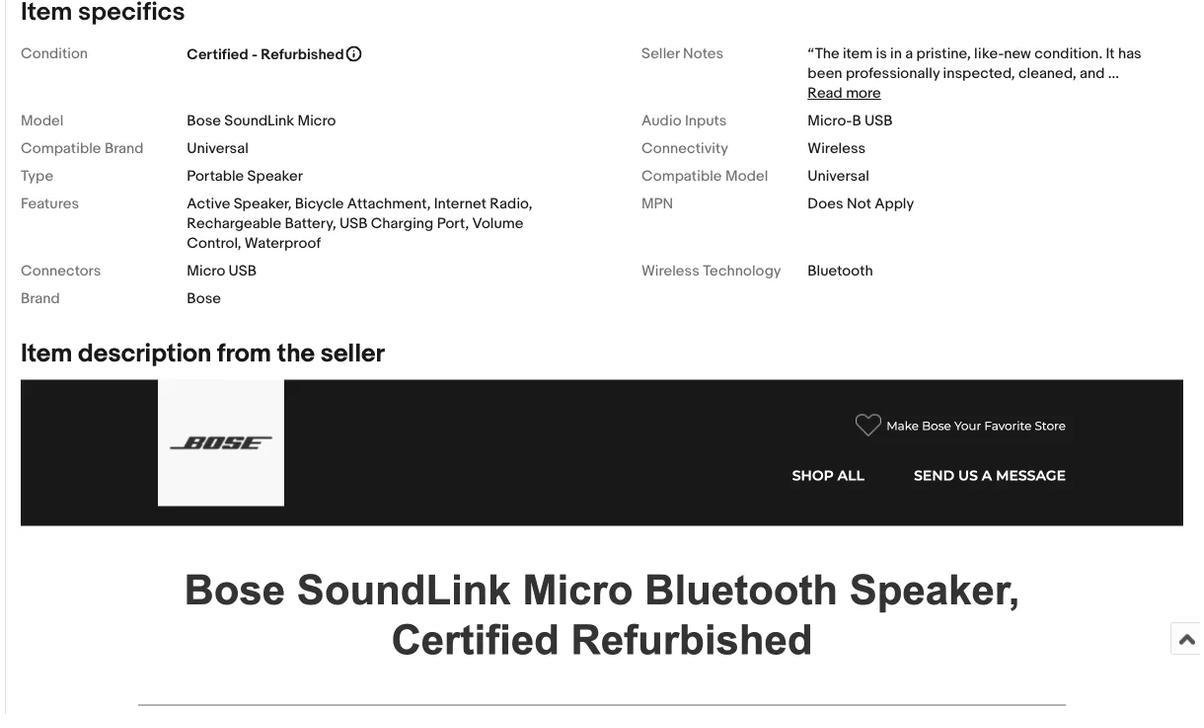 Task type: vqa. For each thing, say whether or not it's contained in the screenshot.
bottommost USB
yes



Task type: describe. For each thing, give the bounding box(es) containing it.
like-
[[975, 46, 1005, 63]]

attachment,
[[347, 196, 431, 213]]

seller
[[321, 339, 385, 370]]

universal for compatible model
[[808, 168, 870, 186]]

rechargeable
[[187, 215, 282, 233]]

speaker,
[[234, 196, 292, 213]]

seller
[[642, 46, 680, 63]]

item
[[843, 46, 873, 63]]

compatible brand
[[21, 140, 144, 158]]

audio
[[642, 113, 682, 130]]

bose soundlink micro
[[187, 113, 336, 130]]

condition
[[21, 46, 88, 63]]

refurbished
[[261, 47, 344, 64]]

battery,
[[285, 215, 336, 233]]

item
[[21, 339, 72, 370]]

radio,
[[490, 196, 533, 213]]

b
[[853, 113, 862, 130]]

professionally
[[846, 65, 940, 83]]

cleaned,
[[1019, 65, 1077, 83]]

inspected,
[[944, 65, 1016, 83]]

audio inputs
[[642, 113, 727, 130]]

not
[[847, 196, 872, 213]]

does not apply
[[808, 196, 915, 213]]

speaker
[[247, 168, 303, 186]]

...
[[1109, 65, 1120, 83]]

does
[[808, 196, 844, 213]]

features
[[21, 196, 79, 213]]

1 vertical spatial brand
[[21, 290, 60, 308]]

read more button
[[808, 85, 882, 103]]

read
[[808, 85, 843, 103]]

compatible for compatible brand
[[21, 140, 101, 158]]

micro usb
[[187, 263, 257, 281]]

portable speaker
[[187, 168, 303, 186]]

description
[[78, 339, 212, 370]]

universal for compatible brand
[[187, 140, 249, 158]]

new
[[1005, 46, 1032, 63]]

"the item is in a pristine, like-new condition. it has been professionally inspected, cleaned, and ... read more
[[808, 46, 1142, 103]]

bose for bose
[[187, 290, 221, 308]]

been
[[808, 65, 843, 83]]

notes
[[683, 46, 724, 63]]

2 vertical spatial usb
[[229, 263, 257, 281]]

it
[[1107, 46, 1116, 63]]

usb inside the active speaker, bicycle attachment, internet radio, rechargeable battery, usb charging port, volume control, waterproof
[[340, 215, 368, 233]]

"the
[[808, 46, 840, 63]]

wireless technology
[[642, 263, 782, 281]]

inputs
[[685, 113, 727, 130]]

1 vertical spatial model
[[726, 168, 769, 186]]

2 horizontal spatial usb
[[865, 113, 893, 130]]

pristine,
[[917, 46, 972, 63]]



Task type: locate. For each thing, give the bounding box(es) containing it.
0 vertical spatial micro
[[298, 113, 336, 130]]

the
[[277, 339, 315, 370]]

certified
[[187, 47, 249, 64]]

0 horizontal spatial usb
[[229, 263, 257, 281]]

1 vertical spatial compatible
[[642, 168, 722, 186]]

0 vertical spatial wireless
[[808, 140, 866, 158]]

1 horizontal spatial brand
[[105, 140, 144, 158]]

0 vertical spatial compatible
[[21, 140, 101, 158]]

1 vertical spatial micro
[[187, 263, 225, 281]]

1 vertical spatial wireless
[[642, 263, 700, 281]]

volume
[[473, 215, 524, 233]]

in
[[891, 46, 903, 63]]

micro-
[[808, 113, 853, 130]]

0 vertical spatial usb
[[865, 113, 893, 130]]

seller notes
[[642, 46, 724, 63]]

0 vertical spatial bose
[[187, 113, 221, 130]]

wireless
[[808, 140, 866, 158], [642, 263, 700, 281]]

micro right soundlink
[[298, 113, 336, 130]]

1 horizontal spatial wireless
[[808, 140, 866, 158]]

active
[[187, 196, 230, 213]]

micro-b usb
[[808, 113, 893, 130]]

compatible for compatible model
[[642, 168, 722, 186]]

micro down control,
[[187, 263, 225, 281]]

universal
[[187, 140, 249, 158], [808, 168, 870, 186]]

micro
[[298, 113, 336, 130], [187, 263, 225, 281]]

apply
[[875, 196, 915, 213]]

charging
[[371, 215, 434, 233]]

0 horizontal spatial wireless
[[642, 263, 700, 281]]

technology
[[703, 263, 782, 281]]

brand
[[105, 140, 144, 158], [21, 290, 60, 308]]

control,
[[187, 235, 241, 253]]

bose
[[187, 113, 221, 130], [187, 290, 221, 308]]

0 horizontal spatial brand
[[21, 290, 60, 308]]

1 horizontal spatial universal
[[808, 168, 870, 186]]

more
[[846, 85, 882, 103]]

usb down control,
[[229, 263, 257, 281]]

bicycle
[[295, 196, 344, 213]]

0 vertical spatial model
[[21, 113, 64, 130]]

compatible up type
[[21, 140, 101, 158]]

bluetooth
[[808, 263, 874, 281]]

compatible model
[[642, 168, 769, 186]]

universal up does
[[808, 168, 870, 186]]

compatible
[[21, 140, 101, 158], [642, 168, 722, 186]]

connectivity
[[642, 140, 729, 158]]

a
[[906, 46, 914, 63]]

1 vertical spatial usb
[[340, 215, 368, 233]]

and
[[1080, 65, 1105, 83]]

model down connectivity
[[726, 168, 769, 186]]

0 horizontal spatial micro
[[187, 263, 225, 281]]

1 horizontal spatial micro
[[298, 113, 336, 130]]

0 horizontal spatial universal
[[187, 140, 249, 158]]

1 horizontal spatial usb
[[340, 215, 368, 233]]

model
[[21, 113, 64, 130], [726, 168, 769, 186]]

usb
[[865, 113, 893, 130], [340, 215, 368, 233], [229, 263, 257, 281]]

1 horizontal spatial compatible
[[642, 168, 722, 186]]

soundlink
[[225, 113, 294, 130]]

has
[[1119, 46, 1142, 63]]

usb right b
[[865, 113, 893, 130]]

from
[[217, 339, 272, 370]]

compatible down connectivity
[[642, 168, 722, 186]]

type
[[21, 168, 53, 186]]

item description from the seller
[[21, 339, 385, 370]]

internet
[[434, 196, 487, 213]]

certified - refurbished
[[187, 47, 344, 64]]

1 bose from the top
[[187, 113, 221, 130]]

universal up portable on the left
[[187, 140, 249, 158]]

portable
[[187, 168, 244, 186]]

0 horizontal spatial model
[[21, 113, 64, 130]]

wireless down micro-
[[808, 140, 866, 158]]

1 vertical spatial universal
[[808, 168, 870, 186]]

0 horizontal spatial compatible
[[21, 140, 101, 158]]

bose for bose soundlink micro
[[187, 113, 221, 130]]

wireless for wireless technology
[[642, 263, 700, 281]]

2 bose from the top
[[187, 290, 221, 308]]

port,
[[437, 215, 469, 233]]

1 horizontal spatial model
[[726, 168, 769, 186]]

connectors
[[21, 263, 101, 281]]

usb down bicycle
[[340, 215, 368, 233]]

wireless for wireless
[[808, 140, 866, 158]]

model up the compatible brand
[[21, 113, 64, 130]]

1 vertical spatial bose
[[187, 290, 221, 308]]

waterproof
[[245, 235, 321, 253]]

active speaker, bicycle attachment, internet radio, rechargeable battery, usb charging port, volume control, waterproof
[[187, 196, 533, 253]]

condition.
[[1035, 46, 1103, 63]]

-
[[252, 47, 258, 64]]

0 vertical spatial universal
[[187, 140, 249, 158]]

bose left soundlink
[[187, 113, 221, 130]]

mpn
[[642, 196, 674, 213]]

wireless down mpn
[[642, 263, 700, 281]]

0 vertical spatial brand
[[105, 140, 144, 158]]

bose down micro usb at the left top of the page
[[187, 290, 221, 308]]

is
[[876, 46, 888, 63]]



